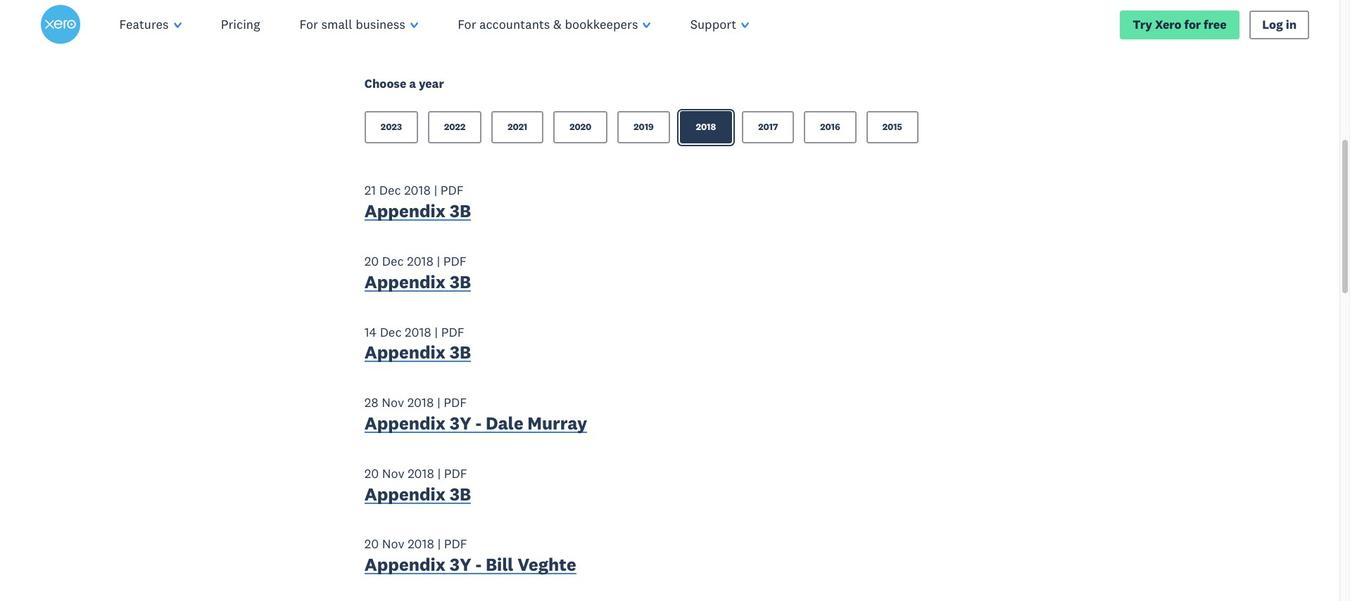 Task type: locate. For each thing, give the bounding box(es) containing it.
appendix for 20 nov 2018 | pdf appendix 3b
[[365, 483, 446, 506]]

5 appendix from the top
[[365, 483, 446, 506]]

-
[[476, 413, 482, 435], [476, 554, 482, 577]]

for for for small business
[[300, 16, 318, 32]]

appendix inside 20 nov 2018 | pdf appendix 3y - bill veghte
[[365, 554, 446, 577]]

appendix 3y - bill veghte link
[[365, 554, 576, 580]]

2 vertical spatial dec
[[380, 324, 402, 340]]

pdf for 20 dec 2018 | pdf appendix 3b
[[443, 253, 467, 270]]

20 inside 20 dec 2018 | pdf appendix 3b
[[365, 253, 379, 270]]

business
[[356, 16, 405, 32]]

for
[[300, 16, 318, 32], [458, 16, 476, 32]]

for inside for accountants & bookkeepers dropdown button
[[458, 16, 476, 32]]

appendix inside 20 nov 2018 | pdf appendix 3b
[[365, 483, 446, 506]]

3b
[[450, 200, 471, 223], [450, 271, 471, 293], [450, 342, 471, 364], [450, 483, 471, 506]]

1 vertical spatial 20
[[365, 466, 379, 482]]

dale
[[486, 413, 523, 435]]

20 inside 20 nov 2018 | pdf appendix 3b
[[365, 466, 379, 482]]

2018 inside 20 nov 2018 | pdf appendix 3b
[[408, 466, 434, 482]]

2 vertical spatial nov
[[382, 537, 405, 553]]

3y inside 28 nov 2018 | pdf appendix 3y - dale murray
[[450, 413, 472, 435]]

for accountants & bookkeepers
[[458, 16, 638, 32]]

1 for from the left
[[300, 16, 318, 32]]

- inside 28 nov 2018 | pdf appendix 3y - dale murray
[[476, 413, 482, 435]]

xero homepage image
[[41, 5, 80, 44]]

1 appendix from the top
[[365, 200, 446, 223]]

appendix inside the 21 dec 2018 | pdf appendix 3b
[[365, 200, 446, 223]]

2 - from the top
[[476, 554, 482, 577]]

4 appendix from the top
[[365, 413, 446, 435]]

pdf inside 20 nov 2018 | pdf appendix 3y - bill veghte
[[444, 537, 467, 553]]

- inside 20 nov 2018 | pdf appendix 3y - bill veghte
[[476, 554, 482, 577]]

2021 button
[[492, 111, 544, 144]]

3b inside the 14 dec 2018 | pdf appendix 3b
[[450, 342, 471, 364]]

pdf inside the 14 dec 2018 | pdf appendix 3b
[[441, 324, 464, 340]]

3 nov from the top
[[382, 537, 405, 553]]

pdf
[[441, 183, 464, 199], [443, 253, 467, 270], [441, 324, 464, 340], [444, 395, 467, 411], [444, 466, 467, 482], [444, 537, 467, 553]]

20 nov 2018 | pdf appendix 3y - bill veghte
[[365, 537, 576, 577]]

appendix 3b link for 21 dec 2018 | pdf appendix 3b
[[365, 200, 471, 226]]

0 vertical spatial nov
[[382, 395, 404, 411]]

|
[[434, 183, 437, 199], [437, 253, 440, 270], [435, 324, 438, 340], [437, 395, 441, 411], [437, 466, 441, 482], [437, 537, 441, 553]]

small
[[321, 16, 352, 32]]

year
[[419, 76, 444, 92]]

dec down the 21 dec 2018 | pdf appendix 3b
[[382, 253, 404, 270]]

appendix inside the 14 dec 2018 | pdf appendix 3b
[[365, 342, 446, 364]]

pdf inside 28 nov 2018 | pdf appendix 3y - dale murray
[[444, 395, 467, 411]]

- left bill
[[476, 554, 482, 577]]

3 appendix 3b link from the top
[[365, 342, 471, 367]]

2022 button
[[428, 111, 482, 144]]

1 3y from the top
[[450, 413, 472, 435]]

dec inside the 14 dec 2018 | pdf appendix 3b
[[380, 324, 402, 340]]

try xero for free
[[1133, 16, 1227, 32]]

2018 inside 20 dec 2018 | pdf appendix 3b
[[407, 253, 434, 270]]

appendix inside 20 dec 2018 | pdf appendix 3b
[[365, 271, 446, 293]]

| down the 21 dec 2018 | pdf appendix 3b
[[437, 253, 440, 270]]

dec right '21'
[[379, 183, 401, 199]]

2 appendix 3b link from the top
[[365, 271, 471, 297]]

pdf up appendix 3y - bill veghte "link"
[[444, 537, 467, 553]]

3b inside 20 nov 2018 | pdf appendix 3b
[[450, 483, 471, 506]]

2020 button
[[553, 111, 608, 144]]

pdf inside 20 nov 2018 | pdf appendix 3b
[[444, 466, 467, 482]]

murray
[[527, 413, 587, 435]]

3y
[[450, 413, 472, 435], [450, 554, 472, 577]]

bill
[[486, 554, 513, 577]]

choose
[[365, 76, 406, 92]]

dec
[[379, 183, 401, 199], [382, 253, 404, 270], [380, 324, 402, 340]]

dec inside the 21 dec 2018 | pdf appendix 3b
[[379, 183, 401, 199]]

2023 button
[[365, 111, 418, 144]]

| inside the 14 dec 2018 | pdf appendix 3b
[[435, 324, 438, 340]]

2 20 from the top
[[365, 466, 379, 482]]

21 dec 2018 | pdf appendix 3b
[[365, 183, 471, 223]]

for small business
[[300, 16, 405, 32]]

appendix
[[365, 200, 446, 223], [365, 271, 446, 293], [365, 342, 446, 364], [365, 413, 446, 435], [365, 483, 446, 506], [365, 554, 446, 577]]

3b inside the 21 dec 2018 | pdf appendix 3b
[[450, 200, 471, 223]]

pdf down 20 dec 2018 | pdf appendix 3b
[[441, 324, 464, 340]]

nov for appendix 3b
[[382, 466, 405, 482]]

pdf down the 21 dec 2018 | pdf appendix 3b
[[443, 253, 467, 270]]

for left 'small'
[[300, 16, 318, 32]]

1 vertical spatial dec
[[382, 253, 404, 270]]

- left dale
[[476, 413, 482, 435]]

1 nov from the top
[[382, 395, 404, 411]]

3 3b from the top
[[450, 342, 471, 364]]

1 20 from the top
[[365, 253, 379, 270]]

0 vertical spatial dec
[[379, 183, 401, 199]]

| inside 28 nov 2018 | pdf appendix 3y - dale murray
[[437, 395, 441, 411]]

20 inside 20 nov 2018 | pdf appendix 3y - bill veghte
[[365, 537, 379, 553]]

| inside 20 dec 2018 | pdf appendix 3b
[[437, 253, 440, 270]]

pdf down the 2022 'button' at the left top
[[441, 183, 464, 199]]

| right '21'
[[434, 183, 437, 199]]

2020
[[570, 121, 592, 133]]

nov inside 28 nov 2018 | pdf appendix 3y - dale murray
[[382, 395, 404, 411]]

appendix inside 28 nov 2018 | pdf appendix 3y - dale murray
[[365, 413, 446, 435]]

2018 inside 28 nov 2018 | pdf appendix 3y - dale murray
[[407, 395, 434, 411]]

free
[[1204, 16, 1227, 32]]

2018 for 14 dec 2018 | pdf appendix 3b
[[405, 324, 431, 340]]

pdf inside the 21 dec 2018 | pdf appendix 3b
[[441, 183, 464, 199]]

2018 inside the 21 dec 2018 | pdf appendix 3b
[[404, 183, 431, 199]]

| up appendix 3y - bill veghte "link"
[[437, 537, 441, 553]]

support
[[690, 16, 736, 32]]

| inside 20 nov 2018 | pdf appendix 3y - bill veghte
[[437, 537, 441, 553]]

2015
[[883, 121, 902, 133]]

0 vertical spatial 3y
[[450, 413, 472, 435]]

1 vertical spatial -
[[476, 554, 482, 577]]

1 vertical spatial nov
[[382, 466, 405, 482]]

accountants
[[479, 16, 550, 32]]

try xero for free link
[[1120, 10, 1240, 39]]

4 appendix 3b link from the top
[[365, 483, 471, 509]]

0 vertical spatial -
[[476, 413, 482, 435]]

2 vertical spatial 20
[[365, 537, 379, 553]]

nov inside 20 nov 2018 | pdf appendix 3b
[[382, 466, 405, 482]]

2018 inside the 14 dec 2018 | pdf appendix 3b
[[405, 324, 431, 340]]

2018 button
[[680, 111, 732, 144]]

20 for 20 nov 2018 | pdf appendix 3y - bill veghte
[[365, 537, 379, 553]]

3 20 from the top
[[365, 537, 379, 553]]

| for 20 nov 2018 | pdf appendix 3b
[[437, 466, 441, 482]]

20 dec 2018 | pdf appendix 3b
[[365, 253, 471, 293]]

appendix 3b link for 20 nov 2018 | pdf appendix 3b
[[365, 483, 471, 509]]

| down 20 dec 2018 | pdf appendix 3b
[[435, 324, 438, 340]]

1 vertical spatial 3y
[[450, 554, 472, 577]]

1 appendix 3b link from the top
[[365, 200, 471, 226]]

3y inside 20 nov 2018 | pdf appendix 3y - bill veghte
[[450, 554, 472, 577]]

2022
[[444, 121, 465, 133]]

nov
[[382, 395, 404, 411], [382, 466, 405, 482], [382, 537, 405, 553]]

2016
[[820, 121, 840, 133]]

| up appendix 3y - dale murray link
[[437, 395, 441, 411]]

| inside 20 nov 2018 | pdf appendix 3b
[[437, 466, 441, 482]]

for inside for small business dropdown button
[[300, 16, 318, 32]]

2 nov from the top
[[382, 466, 405, 482]]

| inside the 21 dec 2018 | pdf appendix 3b
[[434, 183, 437, 199]]

2 for from the left
[[458, 16, 476, 32]]

pdf down appendix 3y - dale murray link
[[444, 466, 467, 482]]

2018 for 20 dec 2018 | pdf appendix 3b
[[407, 253, 434, 270]]

pdf for 28 nov 2018 | pdf appendix 3y - dale murray
[[444, 395, 467, 411]]

1 3b from the top
[[450, 200, 471, 223]]

appendix for 14 dec 2018 | pdf appendix 3b
[[365, 342, 446, 364]]

2 appendix from the top
[[365, 271, 446, 293]]

features
[[119, 16, 169, 32]]

appendix 3b link
[[365, 200, 471, 226], [365, 271, 471, 297], [365, 342, 471, 367], [365, 483, 471, 509]]

3y left dale
[[450, 413, 472, 435]]

6 appendix from the top
[[365, 554, 446, 577]]

2 3b from the top
[[450, 271, 471, 293]]

2 3y from the top
[[450, 554, 472, 577]]

| down appendix 3y - dale murray link
[[437, 466, 441, 482]]

2018 inside button
[[696, 121, 716, 133]]

appendix for 20 dec 2018 | pdf appendix 3b
[[365, 271, 446, 293]]

log in
[[1262, 16, 1297, 32]]

pdf inside 20 dec 2018 | pdf appendix 3b
[[443, 253, 467, 270]]

1 horizontal spatial for
[[458, 16, 476, 32]]

28 nov 2018 | pdf appendix 3y - dale murray
[[365, 395, 587, 435]]

2018
[[696, 121, 716, 133], [404, 183, 431, 199], [407, 253, 434, 270], [405, 324, 431, 340], [407, 395, 434, 411], [408, 466, 434, 482], [408, 537, 434, 553]]

pdf up appendix 3y - dale murray link
[[444, 395, 467, 411]]

nov inside 20 nov 2018 | pdf appendix 3y - bill veghte
[[382, 537, 405, 553]]

3b inside 20 dec 2018 | pdf appendix 3b
[[450, 271, 471, 293]]

for left accountants
[[458, 16, 476, 32]]

3y left bill
[[450, 554, 472, 577]]

0 vertical spatial 20
[[365, 253, 379, 270]]

dec inside 20 dec 2018 | pdf appendix 3b
[[382, 253, 404, 270]]

20
[[365, 253, 379, 270], [365, 466, 379, 482], [365, 537, 379, 553]]

2018 for 28 nov 2018 | pdf appendix 3y - dale murray
[[407, 395, 434, 411]]

a
[[409, 76, 416, 92]]

4 3b from the top
[[450, 483, 471, 506]]

1 - from the top
[[476, 413, 482, 435]]

0 horizontal spatial for
[[300, 16, 318, 32]]

dec right 14
[[380, 324, 402, 340]]

2018 inside 20 nov 2018 | pdf appendix 3y - bill veghte
[[408, 537, 434, 553]]

pdf for 21 dec 2018 | pdf appendix 3b
[[441, 183, 464, 199]]

3 appendix from the top
[[365, 342, 446, 364]]



Task type: vqa. For each thing, say whether or not it's contained in the screenshot.
Sign up now at the top left of page
no



Task type: describe. For each thing, give the bounding box(es) containing it.
pdf for 20 nov 2018 | pdf appendix 3b
[[444, 466, 467, 482]]

log in link
[[1249, 10, 1310, 39]]

support button
[[671, 0, 769, 49]]

21
[[365, 183, 376, 199]]

appendix for 28 nov 2018 | pdf appendix 3y - dale murray
[[365, 413, 446, 435]]

bookkeepers
[[565, 16, 638, 32]]

14 dec 2018 | pdf appendix 3b
[[365, 324, 471, 364]]

for for for accountants & bookkeepers
[[458, 16, 476, 32]]

appendix 3b link for 14 dec 2018 | pdf appendix 3b
[[365, 342, 471, 367]]

2019 button
[[618, 111, 670, 144]]

pdf for 20 nov 2018 | pdf appendix 3y - bill veghte
[[444, 537, 467, 553]]

2018 for 20 nov 2018 | pdf appendix 3b
[[408, 466, 434, 482]]

3b for 20 nov 2018 | pdf appendix 3b
[[450, 483, 471, 506]]

| for 21 dec 2018 | pdf appendix 3b
[[434, 183, 437, 199]]

pricing link
[[201, 0, 280, 49]]

- for bill
[[476, 554, 482, 577]]

nov for appendix 3y - dale murray
[[382, 395, 404, 411]]

- for dale
[[476, 413, 482, 435]]

appendix 3b link for 20 dec 2018 | pdf appendix 3b
[[365, 271, 471, 297]]

14
[[365, 324, 377, 340]]

appendix for 20 nov 2018 | pdf appendix 3y - bill veghte
[[365, 554, 446, 577]]

28
[[365, 395, 379, 411]]

features button
[[100, 0, 201, 49]]

2018 for 21 dec 2018 | pdf appendix 3b
[[404, 183, 431, 199]]

3b for 21 dec 2018 | pdf appendix 3b
[[450, 200, 471, 223]]

2016 button
[[804, 111, 856, 144]]

2017
[[758, 121, 778, 133]]

3y for dale
[[450, 413, 472, 435]]

pricing
[[221, 16, 260, 32]]

log
[[1262, 16, 1283, 32]]

for
[[1184, 16, 1201, 32]]

for small business button
[[280, 0, 438, 49]]

| for 28 nov 2018 | pdf appendix 3y - dale murray
[[437, 395, 441, 411]]

veghte
[[518, 554, 576, 577]]

2021
[[508, 121, 527, 133]]

3b for 14 dec 2018 | pdf appendix 3b
[[450, 342, 471, 364]]

2015 button
[[866, 111, 919, 144]]

pdf for 14 dec 2018 | pdf appendix 3b
[[441, 324, 464, 340]]

| for 14 dec 2018 | pdf appendix 3b
[[435, 324, 438, 340]]

for accountants & bookkeepers button
[[438, 0, 671, 49]]

in
[[1286, 16, 1297, 32]]

choose a year
[[365, 76, 444, 92]]

dec for 20 dec 2018 | pdf appendix 3b
[[382, 253, 404, 270]]

try
[[1133, 16, 1152, 32]]

20 for 20 nov 2018 | pdf appendix 3b
[[365, 466, 379, 482]]

2023
[[381, 121, 402, 133]]

20 for 20 dec 2018 | pdf appendix 3b
[[365, 253, 379, 270]]

appendix for 21 dec 2018 | pdf appendix 3b
[[365, 200, 446, 223]]

dec for 14 dec 2018 | pdf appendix 3b
[[380, 324, 402, 340]]

appendix 3y - dale murray link
[[365, 413, 587, 438]]

2017 button
[[742, 111, 794, 144]]

| for 20 dec 2018 | pdf appendix 3b
[[437, 253, 440, 270]]

20 nov 2018 | pdf appendix 3b
[[365, 466, 471, 506]]

2019
[[634, 121, 654, 133]]

| for 20 nov 2018 | pdf appendix 3y - bill veghte
[[437, 537, 441, 553]]

xero
[[1155, 16, 1182, 32]]

3b for 20 dec 2018 | pdf appendix 3b
[[450, 271, 471, 293]]

nov for appendix 3y - bill veghte
[[382, 537, 405, 553]]

2018 for 20 nov 2018 | pdf appendix 3y - bill veghte
[[408, 537, 434, 553]]

3y for bill
[[450, 554, 472, 577]]

&
[[553, 16, 562, 32]]

dec for 21 dec 2018 | pdf appendix 3b
[[379, 183, 401, 199]]



